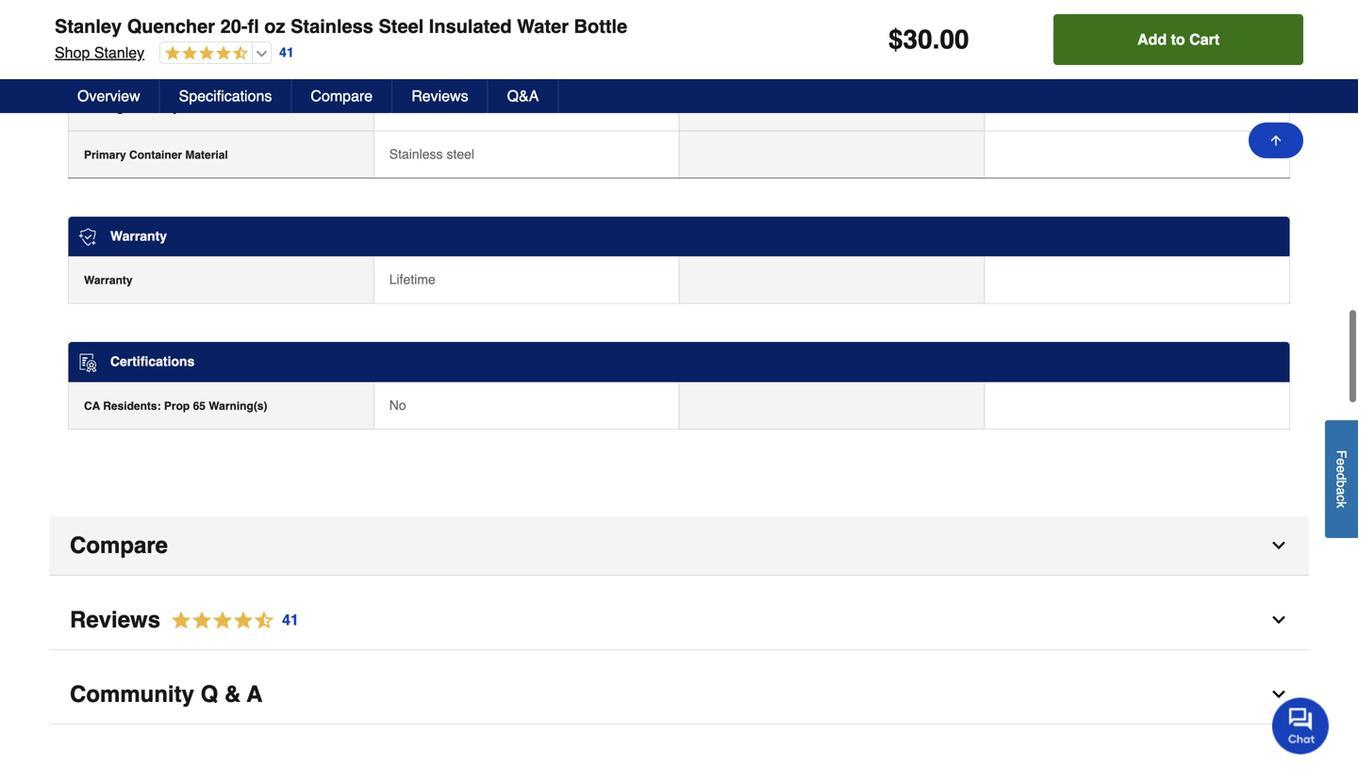 Task type: vqa. For each thing, say whether or not it's contained in the screenshot.
veterans
no



Task type: locate. For each thing, give the bounding box(es) containing it.
1 horizontal spatial reviews
[[411, 87, 468, 105]]

2 e from the top
[[1334, 466, 1349, 473]]

k
[[1334, 502, 1349, 508]]

65
[[193, 400, 206, 413]]

stanley up shop stanley
[[55, 16, 122, 37]]

a
[[1334, 488, 1349, 495]]

community q & a
[[70, 682, 263, 708]]

4.5 stars image containing 41
[[160, 608, 300, 634]]

reviews inside button
[[411, 87, 468, 105]]

1 vertical spatial reviews
[[70, 607, 160, 633]]

4.5 stars image down 20- at the top left
[[160, 45, 248, 63]]

1 4.5 stars image from the top
[[160, 45, 248, 63]]

f e e d b a c k button
[[1325, 420, 1358, 538]]

warranty
[[110, 229, 167, 244], [84, 274, 133, 287]]

1 vertical spatial 41
[[282, 611, 299, 629]]

reviews right 1
[[411, 87, 468, 105]]

water left bottle
[[517, 16, 569, 37]]

community q & a button
[[49, 666, 1309, 725]]

reviews for q&a
[[411, 87, 468, 105]]

lifetime
[[389, 272, 436, 287]]

0 horizontal spatial stainless
[[291, 16, 373, 37]]

0 vertical spatial stainless
[[291, 16, 373, 37]]

chat invite button image
[[1272, 697, 1330, 755]]

0 vertical spatial compare
[[311, 87, 373, 105]]

steel
[[379, 16, 424, 37]]

2 chevron down image from the top
[[1269, 686, 1288, 704]]

1 vertical spatial 4.5 stars image
[[160, 608, 300, 634]]

package
[[84, 101, 130, 114]]

f
[[1334, 450, 1349, 459]]

manufacturer
[[84, 54, 156, 67]]

water left bottle at the right of the page
[[1000, 5, 1035, 20]]

0 vertical spatial reviews
[[411, 87, 468, 105]]

ounce(s)
[[1032, 52, 1084, 67]]

&
[[224, 682, 241, 708]]

1 horizontal spatial compare
[[311, 87, 373, 105]]

2 4.5 stars image from the top
[[160, 608, 300, 634]]

e up d
[[1334, 459, 1349, 466]]

q&a button
[[488, 79, 559, 113]]

0 vertical spatial chevron down image
[[1269, 611, 1288, 630]]

water bottle
[[1000, 5, 1071, 20]]

warranty down the container
[[110, 229, 167, 244]]

4.5 stars image up &
[[160, 608, 300, 634]]

e
[[1334, 459, 1349, 466], [1334, 466, 1349, 473]]

f e e d b a c k
[[1334, 450, 1349, 508]]

prop
[[164, 400, 190, 413]]

reviews up community
[[70, 607, 160, 633]]

1 vertical spatial stainless
[[389, 146, 443, 162]]

0 vertical spatial compare button
[[292, 79, 393, 113]]

ca residents: prop 65 warning(s)
[[84, 400, 267, 413]]

shop stanley
[[55, 44, 144, 61]]

no
[[389, 398, 406, 413]]

30
[[903, 25, 932, 55]]

overview button
[[58, 79, 160, 113]]

1 vertical spatial compare
[[70, 533, 168, 559]]

1 chevron down image from the top
[[1269, 611, 1288, 630]]

warranty up certifications
[[84, 274, 133, 287]]

color/finish
[[159, 54, 225, 67]]

0 horizontal spatial reviews
[[70, 607, 160, 633]]

e up b
[[1334, 466, 1349, 473]]

0 horizontal spatial compare
[[70, 533, 168, 559]]

1 vertical spatial chevron down image
[[1269, 686, 1288, 704]]

1 horizontal spatial water
[[1000, 5, 1035, 20]]

a
[[247, 682, 263, 708]]

1 horizontal spatial stainless
[[389, 146, 443, 162]]

stainless steel
[[389, 146, 474, 162]]

chevron down image for reviews
[[1269, 611, 1288, 630]]

reviews
[[411, 87, 468, 105], [70, 607, 160, 633]]

stanley
[[55, 16, 122, 37], [94, 44, 144, 61]]

shop
[[55, 44, 90, 61]]

stanley down the 'lid(s) included'
[[94, 44, 144, 61]]

quencher
[[127, 16, 215, 37]]

1 vertical spatial stanley
[[94, 44, 144, 61]]

stainless
[[291, 16, 373, 37], [389, 146, 443, 162]]

chevron down image inside community q & a button
[[1269, 686, 1288, 704]]

q
[[201, 682, 218, 708]]

stainless left steel on the left top of the page
[[389, 146, 443, 162]]

bottle
[[1038, 5, 1071, 20]]

compare for bottom compare button
[[70, 533, 168, 559]]

certifications
[[110, 354, 195, 369]]

chevron down image
[[1269, 611, 1288, 630], [1269, 686, 1288, 704]]

used for
[[695, 101, 744, 114]]

41
[[279, 45, 294, 60], [282, 611, 299, 629]]

compare
[[311, 87, 373, 105], [70, 533, 168, 559]]

to
[[1171, 31, 1185, 48]]

4.5 stars image
[[160, 45, 248, 63], [160, 608, 300, 634]]

d
[[1334, 473, 1349, 481]]

q&a
[[507, 87, 539, 105]]

0 vertical spatial 41
[[279, 45, 294, 60]]

material
[[185, 148, 228, 162]]

water
[[1000, 5, 1035, 20], [517, 16, 569, 37]]

stainless right oz
[[291, 16, 373, 37]]

add to cart button
[[1054, 14, 1303, 65]]

0 vertical spatial 4.5 stars image
[[160, 45, 248, 63]]

41 inside 4.5 stars "image"
[[282, 611, 299, 629]]

compare button
[[292, 79, 393, 113], [49, 517, 1309, 576]]

.
[[932, 25, 940, 55]]



Task type: describe. For each thing, give the bounding box(es) containing it.
insulated
[[429, 16, 512, 37]]

add
[[1137, 31, 1167, 48]]

cold
[[1000, 99, 1027, 114]]

lid(s) included
[[84, 7, 164, 20]]

primary
[[84, 148, 126, 162]]

1 e from the top
[[1334, 459, 1349, 466]]

reviews button
[[393, 79, 488, 113]]

arrow up image
[[1268, 133, 1284, 148]]

b
[[1334, 481, 1349, 488]]

compare for the top compare button
[[311, 87, 373, 105]]

stanley quencher 20-fl oz stainless steel insulated water bottle
[[55, 16, 627, 37]]

20-
[[220, 16, 248, 37]]

add to cart
[[1137, 31, 1220, 48]]

specifications button
[[160, 79, 292, 113]]

1
[[389, 99, 397, 114]]

specifications
[[179, 87, 272, 105]]

chevron down image for community q & a
[[1269, 686, 1288, 704]]

included
[[118, 7, 164, 20]]

manufacturer color/finish
[[84, 54, 225, 67]]

lid(s)
[[84, 7, 115, 20]]

yes
[[389, 5, 411, 20]]

primary container material
[[84, 148, 228, 162]]

community
[[70, 682, 194, 708]]

1 vertical spatial compare button
[[49, 517, 1309, 576]]

chevron down image
[[1269, 537, 1288, 555]]

cart
[[1189, 31, 1220, 48]]

1 vertical spatial warranty
[[84, 274, 133, 287]]

00
[[940, 25, 969, 55]]

0 vertical spatial warranty
[[110, 229, 167, 244]]

residents:
[[103, 400, 161, 413]]

overview
[[77, 87, 140, 105]]

$ 30 . 00
[[888, 25, 969, 55]]

steel
[[447, 146, 474, 162]]

package quantity
[[84, 101, 179, 114]]

reviews for community q & a
[[70, 607, 160, 633]]

c
[[1334, 495, 1349, 502]]

fluid ounce(s)
[[1000, 52, 1084, 67]]

fluid
[[1000, 52, 1029, 67]]

bottle
[[574, 16, 627, 37]]

fl
[[248, 16, 259, 37]]

quantity
[[133, 101, 179, 114]]

container
[[129, 148, 182, 162]]

0 horizontal spatial water
[[517, 16, 569, 37]]

warning(s)
[[209, 400, 267, 413]]

oz
[[264, 16, 285, 37]]

ca
[[84, 400, 100, 413]]

for
[[725, 101, 744, 114]]

used
[[695, 101, 722, 114]]

0 vertical spatial stanley
[[55, 16, 122, 37]]

$
[[888, 25, 903, 55]]



